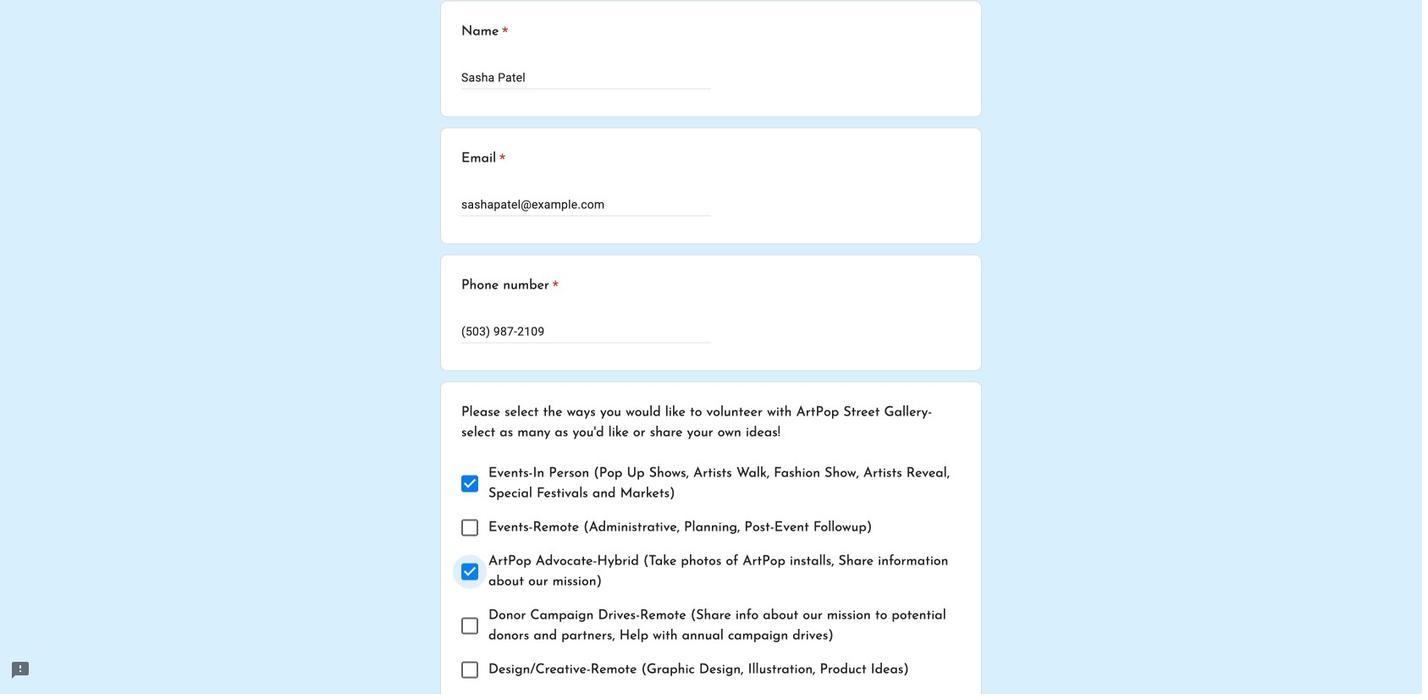 Task type: describe. For each thing, give the bounding box(es) containing it.
report a problem to google image
[[10, 661, 30, 681]]

required question element for third heading from the bottom of the page
[[499, 22, 508, 42]]

required question element for 3rd heading from the top of the page
[[550, 276, 559, 296]]

Events-In Person (Pop Up Shows, Artists Walk, Fashion Show, Artists Reveal, Special Festivals and Markets) checkbox
[[462, 476, 478, 493]]

Donor Campaign Drives-Remote (Share info about our mission to potential donors and partners, Help with annual campaign drives) checkbox
[[462, 618, 478, 635]]

donor campaign drives-remote (share info about our mission to potential donors and partners, help with annual campaign drives) image
[[463, 620, 477, 633]]

events-in person (pop up shows, artists walk, fashion show, artists reveal, special festivals and markets) image
[[462, 476, 478, 493]]

3 heading from the top
[[462, 276, 559, 296]]

required question element for second heading from the top of the page
[[496, 149, 506, 169]]



Task type: vqa. For each thing, say whether or not it's contained in the screenshot.
to
no



Task type: locate. For each thing, give the bounding box(es) containing it.
None text field
[[462, 68, 711, 88]]

2 vertical spatial required question element
[[550, 276, 559, 296]]

artpop advocate-hybrid (take photos of artpop installs, share information about our mission) image
[[462, 564, 478, 581]]

0 vertical spatial heading
[[462, 22, 508, 42]]

ArtPop Advocate-Hybrid (Take photos of ArtPop installs, Share information about our mission) checkbox
[[462, 564, 478, 581]]

2 heading from the top
[[462, 149, 506, 169]]

Design/Creative-Remote (Graphic Design, Illustration, Product Ideas) checkbox
[[462, 662, 478, 679]]

1 vertical spatial heading
[[462, 149, 506, 169]]

None email field
[[462, 195, 711, 215]]

Events-Remote (Administrative, Planning, Post-Event Followup) checkbox
[[462, 520, 478, 537]]

2 vertical spatial heading
[[462, 276, 559, 296]]

heading
[[462, 22, 508, 42], [462, 149, 506, 169], [462, 276, 559, 296]]

None text field
[[462, 322, 711, 342]]

0 vertical spatial required question element
[[499, 22, 508, 42]]

required question element
[[499, 22, 508, 42], [496, 149, 506, 169], [550, 276, 559, 296]]

1 vertical spatial required question element
[[496, 149, 506, 169]]

design/creative-remote (graphic design, illustration, product ideas) image
[[463, 664, 477, 677]]

events-remote (administrative, planning, post-event followup) image
[[463, 521, 477, 535]]

list
[[462, 457, 961, 694]]

1 heading from the top
[[462, 22, 508, 42]]



